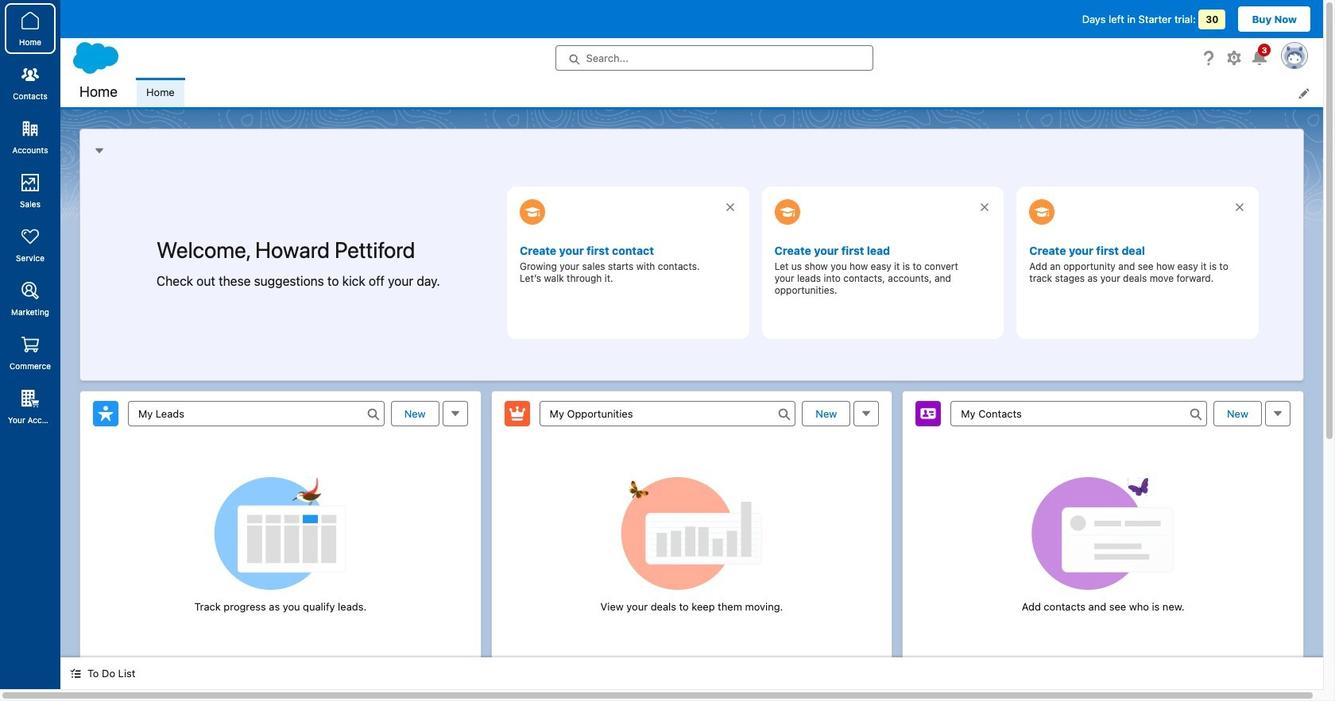 Task type: vqa. For each thing, say whether or not it's contained in the screenshot.
Select an Option text box on the bottom of page
yes



Task type: describe. For each thing, give the bounding box(es) containing it.
text default image
[[70, 669, 81, 680]]

2 select an option text field from the left
[[540, 401, 796, 427]]



Task type: locate. For each thing, give the bounding box(es) containing it.
Select an Option text field
[[128, 401, 385, 427], [540, 401, 796, 427]]

1 select an option text field from the left
[[128, 401, 385, 427]]

list
[[137, 78, 1324, 107]]

0 horizontal spatial select an option text field
[[128, 401, 385, 427]]

1 horizontal spatial select an option text field
[[540, 401, 796, 427]]



